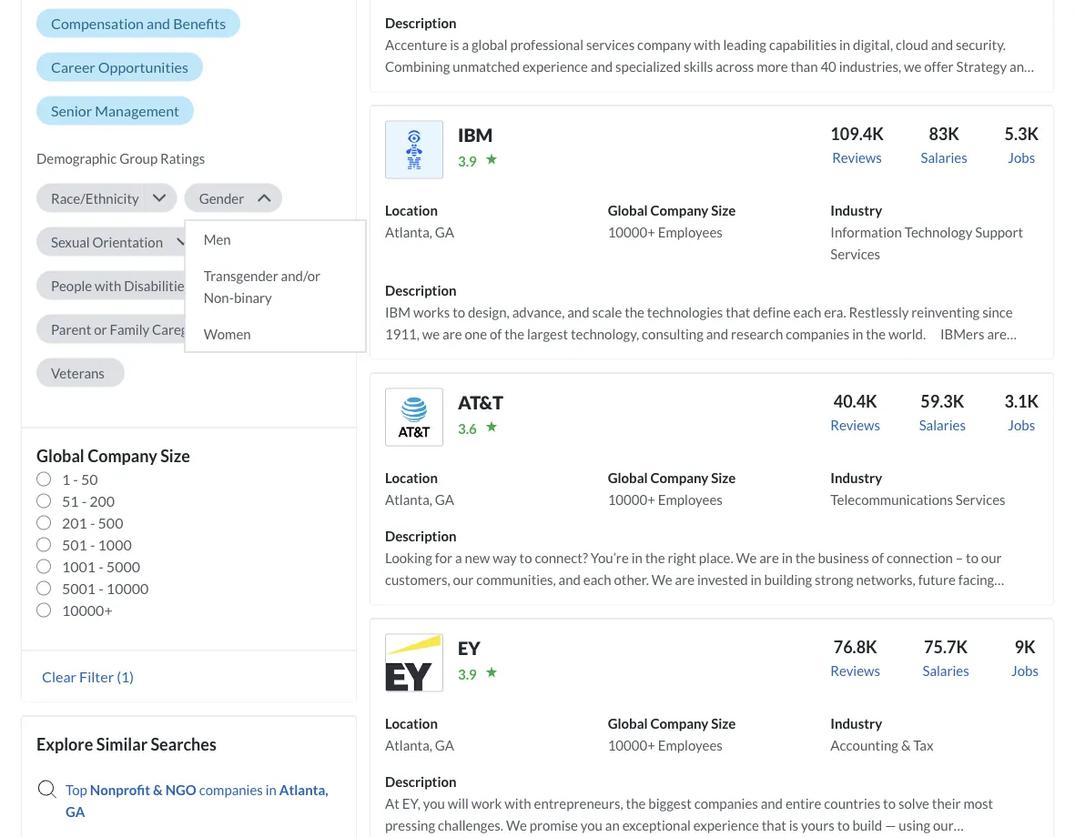 Task type: describe. For each thing, give the bounding box(es) containing it.
caregiver
[[152, 322, 211, 338]]

- for 201
[[90, 515, 95, 533]]

searches
[[151, 735, 217, 755]]

1001
[[62, 558, 96, 576]]

5.3k
[[1005, 124, 1039, 144]]

500
[[98, 515, 123, 533]]

ga for ey
[[435, 738, 455, 754]]

1000
[[98, 537, 132, 554]]

ey image
[[385, 635, 444, 693]]

atlanta, for ey
[[385, 738, 433, 754]]

binary
[[234, 290, 272, 306]]

and
[[147, 15, 170, 32]]

benefits
[[173, 15, 226, 32]]

3.1k jobs
[[1005, 392, 1039, 434]]

40.4k
[[834, 392, 878, 412]]

location atlanta, ga for ey
[[385, 716, 455, 754]]

5.3k jobs
[[1005, 124, 1039, 166]]

opportunities
[[98, 58, 188, 76]]

description for ibm
[[385, 283, 457, 299]]

75.7k salaries
[[923, 638, 970, 680]]

109.4k reviews
[[831, 124, 884, 166]]

& for nonprofit
[[153, 783, 163, 799]]

location for ibm
[[385, 202, 438, 219]]

501 - 1000
[[62, 537, 132, 554]]

career opportunities
[[51, 58, 188, 76]]

size for ibm
[[712, 202, 736, 219]]

career
[[51, 58, 95, 76]]

people
[[51, 278, 92, 294]]

76.8k
[[834, 638, 878, 658]]

3.6
[[458, 421, 477, 437]]

51 - 200
[[62, 493, 115, 511]]

3.9 for ey
[[458, 667, 477, 683]]

companies
[[199, 783, 263, 799]]

explore
[[36, 735, 93, 755]]

ga for at&t
[[435, 492, 455, 508]]

(1)
[[117, 669, 134, 686]]

501
[[62, 537, 87, 554]]

ratings
[[160, 150, 205, 167]]

201 - 500
[[62, 515, 123, 533]]

accounting
[[831, 738, 899, 754]]

jobs for ey
[[1012, 663, 1039, 680]]

industry for ibm
[[831, 202, 883, 219]]

ibm
[[458, 125, 493, 147]]

senior management
[[51, 102, 180, 120]]

and/or
[[281, 268, 321, 284]]

ngo
[[165, 783, 197, 799]]

industry for ey
[[831, 716, 883, 732]]

global company size 10000+ employees for at&t
[[608, 470, 736, 508]]

size for ey
[[712, 716, 736, 732]]

parent
[[51, 322, 91, 338]]

non-
[[204, 290, 234, 306]]

83k
[[929, 124, 960, 144]]

clear filter (1) button
[[36, 668, 139, 687]]

industry accounting & tax
[[831, 716, 934, 754]]

59.3k salaries
[[920, 392, 966, 434]]

or
[[94, 322, 107, 338]]

109.4k
[[831, 124, 884, 144]]

employees for ey
[[658, 738, 723, 754]]

at&t
[[458, 393, 504, 415]]

clear filter (1)
[[42, 669, 134, 686]]

10000
[[106, 580, 149, 598]]

location for at&t
[[385, 470, 438, 487]]

salaries for at&t
[[920, 417, 966, 434]]

51
[[62, 493, 79, 511]]

disabilities
[[124, 278, 190, 294]]

demographic group ratings
[[36, 150, 205, 167]]

company for ibm
[[651, 202, 709, 219]]

top
[[66, 783, 87, 799]]

global for ey
[[608, 716, 648, 732]]

industry for at&t
[[831, 470, 883, 487]]

support
[[976, 224, 1024, 241]]

atlanta, for at&t
[[385, 492, 433, 508]]

senior management button
[[36, 97, 194, 126]]

demographic
[[36, 150, 117, 167]]

telecommunications
[[831, 492, 954, 508]]

compensation and benefits
[[51, 15, 226, 32]]

family
[[110, 322, 150, 338]]

global for ibm
[[608, 202, 648, 219]]

1 description from the top
[[385, 15, 457, 31]]

orientation
[[93, 234, 163, 251]]

ibm image
[[385, 121, 444, 180]]

women
[[204, 326, 251, 343]]

- for 51
[[82, 493, 87, 511]]

40.4k reviews
[[831, 392, 881, 434]]

- for 1
[[73, 471, 78, 489]]



Task type: vqa. For each thing, say whether or not it's contained in the screenshot.


Task type: locate. For each thing, give the bounding box(es) containing it.
services inside industry information technology support services
[[831, 246, 881, 262]]

0 vertical spatial salaries
[[921, 150, 968, 166]]

jobs for ibm
[[1009, 150, 1036, 166]]

salaries down 59.3k
[[920, 417, 966, 434]]

location
[[385, 202, 438, 219], [385, 470, 438, 487], [385, 716, 438, 732]]

information
[[831, 224, 902, 241]]

jobs inside 3.1k jobs
[[1009, 417, 1036, 434]]

ga inside atlanta, ga
[[66, 804, 85, 821]]

2 global company size 10000+ employees from the top
[[608, 470, 736, 508]]

- down 1001 - 5000
[[99, 580, 104, 598]]

top nonprofit & ngo companies in
[[66, 783, 279, 799]]

2 employees from the top
[[658, 492, 723, 508]]

3.9 down ibm
[[458, 153, 477, 170]]

59.3k
[[921, 392, 965, 412]]

salaries down 83k
[[921, 150, 968, 166]]

3.9 for ibm
[[458, 153, 477, 170]]

2 industry from the top
[[831, 470, 883, 487]]

career opportunities button
[[36, 53, 203, 82]]

76.8k reviews
[[831, 638, 881, 680]]

- for 5001
[[99, 580, 104, 598]]

3 description from the top
[[385, 528, 457, 545]]

1 - 50
[[62, 471, 98, 489]]

gender
[[199, 191, 244, 207]]

group
[[119, 150, 158, 167]]

3 location atlanta, ga from the top
[[385, 716, 455, 754]]

reviews for ibm
[[833, 150, 882, 166]]

50
[[81, 471, 98, 489]]

1001 - 5000
[[62, 558, 140, 576]]

jobs down 3.1k
[[1009, 417, 1036, 434]]

global company size 10000+ employees
[[608, 202, 736, 241], [608, 470, 736, 508], [608, 716, 736, 754]]

salaries down 75.7k
[[923, 663, 970, 680]]

ga for ibm
[[435, 224, 455, 241]]

1 vertical spatial &
[[153, 783, 163, 799]]

1 vertical spatial reviews
[[831, 417, 881, 434]]

2 vertical spatial salaries
[[923, 663, 970, 680]]

location atlanta, ga down ibm image
[[385, 202, 455, 241]]

& for accounting
[[902, 738, 911, 754]]

1 vertical spatial global company size 10000+ employees
[[608, 470, 736, 508]]

1 vertical spatial industry
[[831, 470, 883, 487]]

reviews
[[833, 150, 882, 166], [831, 417, 881, 434], [831, 663, 881, 680]]

ga down top
[[66, 804, 85, 821]]

location atlanta, ga down the ey image
[[385, 716, 455, 754]]

senior
[[51, 102, 92, 120]]

industry inside industry telecommunications services
[[831, 470, 883, 487]]

location atlanta, ga for ibm
[[385, 202, 455, 241]]

explore similar searches
[[36, 735, 217, 755]]

tax
[[914, 738, 934, 754]]

services down information
[[831, 246, 881, 262]]

reviews for ey
[[831, 663, 881, 680]]

2 vertical spatial reviews
[[831, 663, 881, 680]]

10000+ for at&t
[[608, 492, 656, 508]]

jobs
[[1009, 150, 1036, 166], [1009, 417, 1036, 434], [1012, 663, 1039, 680]]

global
[[608, 202, 648, 219], [36, 446, 84, 467], [608, 470, 648, 487], [608, 716, 648, 732]]

nonprofit
[[90, 783, 150, 799]]

3 location from the top
[[385, 716, 438, 732]]

atlanta, ga
[[66, 783, 329, 821]]

1 employees from the top
[[658, 224, 723, 241]]

jobs down the 5.3k
[[1009, 150, 1036, 166]]

0 vertical spatial industry
[[831, 202, 883, 219]]

0 vertical spatial location atlanta, ga
[[385, 202, 455, 241]]

global company size
[[36, 446, 190, 467]]

& left tax at bottom
[[902, 738, 911, 754]]

9k
[[1015, 638, 1036, 658]]

1 location atlanta, ga from the top
[[385, 202, 455, 241]]

atlanta, down at&t "image"
[[385, 492, 433, 508]]

5000
[[106, 558, 140, 576]]

75.7k
[[925, 638, 968, 658]]

employees
[[658, 224, 723, 241], [658, 492, 723, 508], [658, 738, 723, 754]]

ga down the ey image
[[435, 738, 455, 754]]

2 vertical spatial jobs
[[1012, 663, 1039, 680]]

1 vertical spatial employees
[[658, 492, 723, 508]]

location down ibm image
[[385, 202, 438, 219]]

0 vertical spatial 3.9
[[458, 153, 477, 170]]

description for at&t
[[385, 528, 457, 545]]

atlanta, inside atlanta, ga
[[279, 783, 329, 799]]

- right 51
[[82, 493, 87, 511]]

atlanta, right in
[[279, 783, 329, 799]]

industry information technology support services
[[831, 202, 1024, 262]]

size
[[712, 202, 736, 219], [160, 446, 190, 467], [712, 470, 736, 487], [712, 716, 736, 732]]

3.1k
[[1005, 392, 1039, 412]]

employees for ibm
[[658, 224, 723, 241]]

3.9
[[458, 153, 477, 170], [458, 667, 477, 683]]

& inside industry accounting & tax
[[902, 738, 911, 754]]

industry up telecommunications
[[831, 470, 883, 487]]

1
[[62, 471, 70, 489]]

reviews down 109.4k
[[833, 150, 882, 166]]

2 description from the top
[[385, 283, 457, 299]]

ga down ibm image
[[435, 224, 455, 241]]

3.9 down ey
[[458, 667, 477, 683]]

- for 1001
[[99, 558, 104, 576]]

sexual
[[51, 234, 90, 251]]

1 vertical spatial location atlanta, ga
[[385, 470, 455, 508]]

201
[[62, 515, 87, 533]]

company for at&t
[[651, 470, 709, 487]]

2 3.9 from the top
[[458, 667, 477, 683]]

parent or family caregiver
[[51, 322, 211, 338]]

2 vertical spatial industry
[[831, 716, 883, 732]]

services right telecommunications
[[956, 492, 1006, 508]]

200
[[90, 493, 115, 511]]

ey
[[458, 639, 481, 661]]

0 vertical spatial services
[[831, 246, 881, 262]]

global for at&t
[[608, 470, 648, 487]]

in
[[266, 783, 277, 799]]

2 vertical spatial location
[[385, 716, 438, 732]]

jobs for at&t
[[1009, 417, 1036, 434]]

2 vertical spatial global company size 10000+ employees
[[608, 716, 736, 754]]

services inside industry telecommunications services
[[956, 492, 1006, 508]]

location down at&t "image"
[[385, 470, 438, 487]]

2 location from the top
[[385, 470, 438, 487]]

transgender and/or non-binary
[[204, 268, 321, 306]]

atlanta, down ibm image
[[385, 224, 433, 241]]

industry
[[831, 202, 883, 219], [831, 470, 883, 487], [831, 716, 883, 732]]

0 vertical spatial &
[[902, 738, 911, 754]]

industry up accounting
[[831, 716, 883, 732]]

1 vertical spatial location
[[385, 470, 438, 487]]

1 global company size 10000+ employees from the top
[[608, 202, 736, 241]]

sexual orientation
[[51, 234, 163, 251]]

0 vertical spatial jobs
[[1009, 150, 1036, 166]]

2 vertical spatial employees
[[658, 738, 723, 754]]

ga down at&t "image"
[[435, 492, 455, 508]]

1 industry from the top
[[831, 202, 883, 219]]

0 vertical spatial employees
[[658, 224, 723, 241]]

at&t image
[[385, 389, 444, 447]]

& left ngo
[[153, 783, 163, 799]]

salaries for ey
[[923, 663, 970, 680]]

veterans
[[51, 365, 105, 382]]

location for ey
[[385, 716, 438, 732]]

reviews for at&t
[[831, 417, 881, 434]]

description for ey
[[385, 774, 457, 791]]

3 global company size 10000+ employees from the top
[[608, 716, 736, 754]]

description
[[385, 15, 457, 31], [385, 283, 457, 299], [385, 528, 457, 545], [385, 774, 457, 791]]

compensation
[[51, 15, 144, 32]]

&
[[902, 738, 911, 754], [153, 783, 163, 799]]

- for 501
[[90, 537, 95, 554]]

10000+ for ibm
[[608, 224, 656, 241]]

- right '501' in the left bottom of the page
[[90, 537, 95, 554]]

location atlanta, ga for at&t
[[385, 470, 455, 508]]

atlanta,
[[385, 224, 433, 241], [385, 492, 433, 508], [385, 738, 433, 754], [279, 783, 329, 799]]

- left 5000
[[99, 558, 104, 576]]

atlanta, down the ey image
[[385, 738, 433, 754]]

company
[[651, 202, 709, 219], [88, 446, 157, 467], [651, 470, 709, 487], [651, 716, 709, 732]]

industry up information
[[831, 202, 883, 219]]

industry inside industry information technology support services
[[831, 202, 883, 219]]

1 vertical spatial 3.9
[[458, 667, 477, 683]]

people with disabilities
[[51, 278, 190, 294]]

race/ethnicity
[[51, 191, 139, 207]]

global company size 10000+ employees for ey
[[608, 716, 736, 754]]

1 location from the top
[[385, 202, 438, 219]]

10000+
[[608, 224, 656, 241], [608, 492, 656, 508], [62, 602, 113, 620], [608, 738, 656, 754]]

- right 1
[[73, 471, 78, 489]]

83k salaries
[[921, 124, 968, 166]]

management
[[95, 102, 180, 120]]

services
[[831, 246, 881, 262], [956, 492, 1006, 508]]

1 vertical spatial jobs
[[1009, 417, 1036, 434]]

atlanta, for ibm
[[385, 224, 433, 241]]

transgender
[[204, 268, 278, 284]]

men
[[204, 232, 231, 248]]

- right 201
[[90, 515, 95, 533]]

reviews down 40.4k
[[831, 417, 881, 434]]

-
[[73, 471, 78, 489], [82, 493, 87, 511], [90, 515, 95, 533], [90, 537, 95, 554], [99, 558, 104, 576], [99, 580, 104, 598]]

company for ey
[[651, 716, 709, 732]]

reviews down the 76.8k
[[831, 663, 881, 680]]

1 vertical spatial salaries
[[920, 417, 966, 434]]

5001
[[62, 580, 96, 598]]

0 horizontal spatial services
[[831, 246, 881, 262]]

clear
[[42, 669, 77, 686]]

jobs down 9k
[[1012, 663, 1039, 680]]

0 horizontal spatial &
[[153, 783, 163, 799]]

location down the ey image
[[385, 716, 438, 732]]

global company size 10000+ employees for ibm
[[608, 202, 736, 241]]

4 description from the top
[[385, 774, 457, 791]]

0 vertical spatial reviews
[[833, 150, 882, 166]]

3 employees from the top
[[658, 738, 723, 754]]

10000+ for ey
[[608, 738, 656, 754]]

employees for at&t
[[658, 492, 723, 508]]

2 location atlanta, ga from the top
[[385, 470, 455, 508]]

reviews inside 109.4k reviews
[[833, 150, 882, 166]]

industry telecommunications services
[[831, 470, 1006, 508]]

5001 - 10000
[[62, 580, 149, 598]]

2 vertical spatial location atlanta, ga
[[385, 716, 455, 754]]

location atlanta, ga down at&t "image"
[[385, 470, 455, 508]]

salaries for ibm
[[921, 150, 968, 166]]

industry inside industry accounting & tax
[[831, 716, 883, 732]]

size for at&t
[[712, 470, 736, 487]]

jobs inside 5.3k jobs
[[1009, 150, 1036, 166]]

1 vertical spatial services
[[956, 492, 1006, 508]]

similar
[[96, 735, 148, 755]]

3 industry from the top
[[831, 716, 883, 732]]

1 horizontal spatial &
[[902, 738, 911, 754]]

9k jobs
[[1012, 638, 1039, 680]]

1 3.9 from the top
[[458, 153, 477, 170]]

0 vertical spatial location
[[385, 202, 438, 219]]

1 horizontal spatial services
[[956, 492, 1006, 508]]

technology
[[905, 224, 973, 241]]

with
[[95, 278, 121, 294]]

0 vertical spatial global company size 10000+ employees
[[608, 202, 736, 241]]



